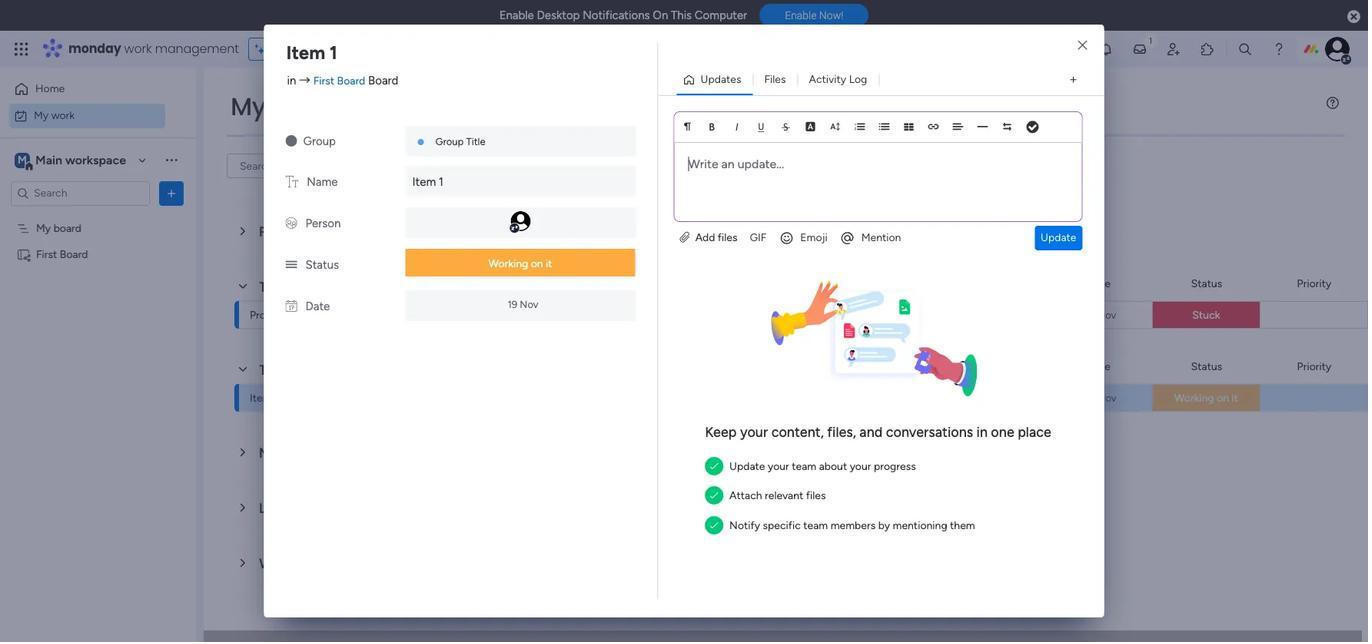 Task type: vqa. For each thing, say whether or not it's contained in the screenshot.
right IT
yes



Task type: locate. For each thing, give the bounding box(es) containing it.
in left one
[[977, 424, 988, 441]]

0 vertical spatial week
[[290, 360, 327, 380]]

1 vertical spatial files
[[806, 490, 826, 503]]

0 horizontal spatial on
[[531, 257, 543, 271]]

team for members
[[803, 519, 828, 533]]

your
[[740, 424, 768, 441], [768, 460, 789, 473], [850, 460, 871, 473]]

workspace image
[[15, 152, 30, 169]]

0 horizontal spatial item 1
[[250, 392, 279, 405]]

1 vertical spatial working
[[1174, 392, 1214, 405]]

0 horizontal spatial working on it
[[488, 257, 552, 271]]

board right first board link at the top left of page
[[368, 73, 398, 87]]

emoji
[[800, 231, 828, 244]]

team left about
[[792, 460, 816, 473]]

1 horizontal spatial item 1
[[286, 42, 337, 64]]

search everything image
[[1237, 42, 1253, 57]]

v2 status image
[[286, 258, 297, 272]]

1 horizontal spatial item
[[286, 42, 325, 64]]

work down home
[[51, 109, 75, 122]]

my work button
[[9, 103, 165, 128]]

0 vertical spatial team
[[792, 460, 816, 473]]

0 vertical spatial date
[[1088, 277, 1110, 290]]

them
[[950, 519, 975, 533]]

1 horizontal spatial enable
[[785, 9, 817, 22]]

1 vertical spatial 19
[[1086, 392, 1095, 404]]

this
[[671, 8, 692, 22], [259, 360, 287, 380]]

working inside the item 1 "dialog"
[[488, 257, 528, 271]]

files down the update your team about your progress
[[806, 490, 826, 503]]

attach
[[729, 490, 762, 503]]

0 vertical spatial priority
[[1297, 277, 1331, 290]]

board down board
[[60, 248, 88, 261]]

group
[[303, 135, 336, 148], [435, 136, 464, 148], [869, 277, 899, 290], [869, 360, 899, 373]]

specific
[[763, 519, 801, 533]]

19 nov
[[508, 299, 538, 310], [1086, 392, 1116, 404]]

files right 'add'
[[718, 231, 737, 244]]

0 vertical spatial work
[[124, 40, 152, 58]]

main workspace
[[35, 153, 126, 167]]

update inside button
[[1041, 231, 1076, 244]]

group right v2 sun icon
[[303, 135, 336, 148]]

hide done items
[[405, 159, 484, 172]]

0 horizontal spatial files
[[718, 231, 737, 244]]

jacob simon image
[[1325, 37, 1350, 61]]

my left board
[[36, 222, 51, 235]]

it
[[546, 257, 552, 271], [1232, 392, 1238, 405]]

activity log button
[[797, 68, 879, 92]]

priority
[[1297, 277, 1331, 290], [1297, 360, 1331, 373]]

working
[[488, 257, 528, 271], [1174, 392, 1214, 405]]

0 vertical spatial on
[[531, 257, 543, 271]]

item down hide
[[412, 175, 436, 189]]

0 horizontal spatial first
[[36, 248, 57, 261]]

week down 'dapulse date column' image
[[290, 360, 327, 380]]

1 horizontal spatial update
[[1041, 231, 1076, 244]]

2 priority from the top
[[1297, 360, 1331, 373]]

team right specific
[[803, 519, 828, 533]]

0 horizontal spatial 19
[[508, 299, 517, 310]]

0 horizontal spatial work
[[51, 109, 75, 122]]

home
[[35, 82, 65, 95]]

0 vertical spatial 19
[[508, 299, 517, 310]]

monday
[[68, 40, 121, 58]]

files button
[[753, 68, 797, 92]]

item down this week /
[[250, 392, 272, 405]]

this down project 1 at left
[[259, 360, 287, 380]]

1 vertical spatial this
[[259, 360, 287, 380]]

week
[[290, 360, 327, 380], [293, 443, 329, 463]]

board right →
[[337, 74, 365, 87]]

1 horizontal spatial in
[[977, 424, 988, 441]]

0 vertical spatial item 1
[[286, 42, 337, 64]]

1 vertical spatial on
[[1217, 392, 1229, 405]]

size image
[[830, 121, 840, 132]]

dates
[[293, 222, 333, 241]]

0 horizontal spatial update
[[729, 460, 765, 473]]

my for my board
[[36, 222, 51, 235]]

1 horizontal spatial first
[[313, 74, 334, 87]]

to-do
[[845, 311, 871, 322]]

enable now!
[[785, 9, 843, 22]]

this week /
[[259, 360, 341, 380]]

0 vertical spatial files
[[718, 231, 737, 244]]

dapulse attachment image
[[680, 231, 690, 244]]

now!
[[819, 9, 843, 22]]

my down home
[[34, 109, 49, 122]]

1 vertical spatial week
[[293, 443, 329, 463]]

team
[[792, 460, 816, 473], [803, 519, 828, 533]]

1 vertical spatial priority
[[1297, 360, 1331, 373]]

list box
[[0, 212, 196, 475]]

None search field
[[227, 154, 371, 178]]

select product image
[[14, 42, 29, 57]]

0 vertical spatial update
[[1041, 231, 1076, 244]]

status
[[306, 258, 339, 272], [1191, 277, 1222, 290], [1191, 360, 1222, 373]]

0 vertical spatial in
[[287, 73, 296, 87]]

1
[[330, 42, 337, 64], [439, 175, 444, 189], [287, 309, 292, 322], [274, 392, 279, 405]]

v2 sun image
[[286, 135, 297, 148]]

1 horizontal spatial 19
[[1086, 392, 1095, 404]]

item 1 up →
[[286, 42, 337, 64]]

1 vertical spatial item 1
[[412, 175, 444, 189]]

files
[[718, 231, 737, 244], [806, 490, 826, 503]]

1 down "done"
[[439, 175, 444, 189]]

activity log
[[809, 73, 867, 86]]

1 vertical spatial date
[[306, 300, 330, 314]]

your right keep
[[740, 424, 768, 441]]

nov
[[520, 299, 538, 310], [1098, 309, 1116, 321], [1098, 392, 1116, 404]]

my for my work
[[34, 109, 49, 122]]

underline image
[[756, 121, 767, 132]]

19
[[508, 299, 517, 310], [1086, 392, 1095, 404]]

1 vertical spatial item
[[412, 175, 436, 189]]

0 horizontal spatial 19 nov
[[508, 299, 538, 310]]

notifications image
[[1098, 42, 1114, 57]]

0 vertical spatial this
[[671, 8, 692, 22]]

text color image
[[805, 121, 816, 132]]

shareable board image
[[16, 247, 31, 262]]

0 vertical spatial working on it
[[488, 257, 552, 271]]

my board
[[36, 222, 82, 235]]

desktop
[[537, 8, 580, 22]]

nov inside the item 1 "dialog"
[[520, 299, 538, 310]]

this right on
[[671, 8, 692, 22]]

and
[[860, 424, 883, 441]]

1 horizontal spatial board
[[337, 74, 365, 87]]

week right next
[[293, 443, 329, 463]]

0 horizontal spatial it
[[546, 257, 552, 271]]

attach relevant files
[[729, 490, 826, 503]]

19 inside the item 1 "dialog"
[[508, 299, 517, 310]]

do
[[860, 311, 871, 322]]

1 horizontal spatial on
[[1217, 392, 1229, 405]]

work for my
[[51, 109, 75, 122]]

enable for enable now!
[[785, 9, 817, 22]]

my left work
[[231, 89, 266, 124]]

checklist image
[[1026, 122, 1039, 133]]

team for about
[[792, 460, 816, 473]]

enable
[[499, 8, 534, 22], [785, 9, 817, 22]]

1 vertical spatial in
[[977, 424, 988, 441]]

first right shareable board 'icon'
[[36, 248, 57, 261]]

group title
[[435, 136, 485, 148]]

1 horizontal spatial 19 nov
[[1086, 392, 1116, 404]]

in left →
[[287, 73, 296, 87]]

status right v2 status image
[[306, 258, 339, 272]]

to-
[[845, 311, 860, 322]]

date right 'dapulse date column' image
[[306, 300, 330, 314]]

without a date /
[[259, 554, 377, 573]]

your up attach relevant files
[[768, 460, 789, 473]]

items
[[458, 159, 484, 172]]

working on it inside the item 1 "dialog"
[[488, 257, 552, 271]]

item 1 down hide
[[412, 175, 444, 189]]

list box containing my board
[[0, 212, 196, 475]]

workspace
[[65, 153, 126, 167]]

my inside list box
[[36, 222, 51, 235]]

option
[[0, 214, 196, 218]]

1 vertical spatial team
[[803, 519, 828, 533]]

add files
[[693, 231, 737, 244]]

2 horizontal spatial item
[[412, 175, 436, 189]]

status down stuck
[[1191, 360, 1222, 373]]

1 vertical spatial working on it
[[1174, 392, 1238, 405]]

line image
[[977, 121, 988, 132]]

enable inside button
[[785, 9, 817, 22]]

1 vertical spatial it
[[1232, 392, 1238, 405]]

date up "17 nov"
[[1088, 277, 1110, 290]]

0 vertical spatial working
[[488, 257, 528, 271]]

see plans button
[[248, 38, 322, 61]]

monday work management
[[68, 40, 239, 58]]

0 vertical spatial 19 nov
[[508, 299, 538, 310]]

1 horizontal spatial work
[[124, 40, 152, 58]]

plans
[[290, 42, 315, 55]]

keep your content, files, and conversations in one place
[[705, 424, 1051, 441]]

1 down this week /
[[274, 392, 279, 405]]

1 horizontal spatial files
[[806, 490, 826, 503]]

first right →
[[313, 74, 334, 87]]

date down "17 nov"
[[1088, 360, 1110, 373]]

0 horizontal spatial in
[[287, 73, 296, 87]]

update
[[1041, 231, 1076, 244], [729, 460, 765, 473]]

0 vertical spatial it
[[546, 257, 552, 271]]

stuck
[[1192, 309, 1220, 322]]

my inside button
[[34, 109, 49, 122]]

enable now! button
[[760, 4, 869, 27]]

update for update your team about your progress
[[729, 460, 765, 473]]

board
[[368, 73, 398, 87], [337, 74, 365, 87], [60, 248, 88, 261]]

week for next
[[293, 443, 329, 463]]

item 1 down this week /
[[250, 392, 279, 405]]

0 vertical spatial first
[[313, 74, 334, 87]]

1 vertical spatial 19 nov
[[1086, 392, 1116, 404]]

enable for enable desktop notifications on this computer
[[499, 8, 534, 22]]

table image
[[903, 121, 914, 132]]

0 horizontal spatial item
[[250, 392, 272, 405]]

1 vertical spatial first
[[36, 248, 57, 261]]

files,
[[827, 424, 856, 441]]

work right monday at the left
[[124, 40, 152, 58]]

1 vertical spatial update
[[729, 460, 765, 473]]

person
[[306, 217, 341, 231]]

files
[[764, 73, 786, 86]]

home button
[[9, 77, 165, 101]]

date inside the item 1 "dialog"
[[306, 300, 330, 314]]

item
[[286, 42, 325, 64], [412, 175, 436, 189], [250, 392, 272, 405]]

enable left now!
[[785, 9, 817, 22]]

item up →
[[286, 42, 325, 64]]

work inside "my work" button
[[51, 109, 75, 122]]

2 vertical spatial item 1
[[250, 392, 279, 405]]

notifications
[[583, 8, 650, 22]]

it inside "dialog"
[[546, 257, 552, 271]]

place
[[1018, 424, 1051, 441]]

link image
[[928, 121, 939, 132]]

0 horizontal spatial working
[[488, 257, 528, 271]]

group up hide done items
[[435, 136, 464, 148]]

done
[[430, 159, 455, 172]]

status up stuck
[[1191, 277, 1222, 290]]

1 vertical spatial work
[[51, 109, 75, 122]]

0 horizontal spatial enable
[[499, 8, 534, 22]]

enable left desktop
[[499, 8, 534, 22]]

a
[[317, 554, 327, 573]]

0 vertical spatial status
[[306, 258, 339, 272]]

2 vertical spatial status
[[1191, 360, 1222, 373]]

2 horizontal spatial board
[[368, 73, 398, 87]]

1 right project at the left
[[287, 309, 292, 322]]



Task type: describe. For each thing, give the bounding box(es) containing it.
update your team about your progress
[[729, 460, 916, 473]]

see plans
[[269, 42, 315, 55]]

dapulse close image
[[1347, 9, 1360, 25]]

about
[[819, 460, 847, 473]]

0 horizontal spatial this
[[259, 360, 287, 380]]

my work
[[231, 89, 334, 124]]

17
[[1086, 309, 1095, 321]]

next
[[259, 443, 290, 463]]

members
[[831, 519, 876, 533]]

project
[[250, 309, 284, 322]]

1. numbers image
[[854, 121, 865, 132]]

1 up first board link at the top left of page
[[330, 42, 337, 64]]

apps image
[[1200, 42, 1215, 57]]

your for team
[[768, 460, 789, 473]]

1 vertical spatial status
[[1191, 277, 1222, 290]]

status inside the item 1 "dialog"
[[306, 258, 339, 272]]

keep
[[705, 424, 737, 441]]

my work
[[34, 109, 75, 122]]

Search in workspace field
[[32, 184, 128, 202]]

align image
[[953, 121, 963, 132]]

activity
[[809, 73, 846, 86]]

first board link
[[313, 74, 365, 87]]

Filter dashboard by text search field
[[227, 154, 371, 178]]

your right about
[[850, 460, 871, 473]]

board inside in → first board board
[[337, 74, 365, 87]]

past dates /
[[259, 222, 347, 241]]

notify
[[729, 519, 760, 533]]

later
[[259, 499, 294, 518]]

without
[[259, 554, 314, 573]]

add
[[695, 231, 715, 244]]

progress
[[874, 460, 916, 473]]

0 horizontal spatial board
[[60, 248, 88, 261]]

first inside in → first board board
[[313, 74, 334, 87]]

gif button
[[744, 226, 773, 251]]

close image
[[1078, 40, 1087, 51]]

1 horizontal spatial this
[[671, 8, 692, 22]]

notify specific team members by mentioning them
[[729, 519, 975, 533]]

19 nov inside the item 1 "dialog"
[[508, 299, 538, 310]]

management
[[155, 40, 239, 58]]

today
[[259, 277, 302, 297]]

update button
[[1035, 226, 1083, 251]]

&bull; bullets image
[[879, 121, 890, 132]]

group down 'do'
[[869, 360, 899, 373]]

update for update
[[1041, 231, 1076, 244]]

today /
[[259, 277, 317, 297]]

mentioning
[[893, 519, 947, 533]]

computer
[[695, 8, 747, 22]]

rtl ltr image
[[1002, 121, 1013, 132]]

later /
[[259, 499, 308, 518]]

format image
[[682, 121, 693, 132]]

2 horizontal spatial item 1
[[412, 175, 444, 189]]

main
[[35, 153, 62, 167]]

hide
[[405, 159, 428, 172]]

workspace selection element
[[15, 151, 128, 171]]

strikethrough image
[[780, 121, 791, 132]]

enable desktop notifications on this computer
[[499, 8, 747, 22]]

customize button
[[490, 154, 573, 178]]

your for content,
[[740, 424, 768, 441]]

help image
[[1271, 42, 1287, 57]]

first board
[[36, 248, 88, 261]]

1 horizontal spatial working
[[1174, 392, 1214, 405]]

name
[[307, 175, 338, 189]]

work for monday
[[124, 40, 152, 58]]

board
[[54, 222, 82, 235]]

content,
[[771, 424, 824, 441]]

updates button
[[677, 68, 753, 92]]

title
[[466, 136, 485, 148]]

past
[[259, 222, 289, 241]]

relevant
[[765, 490, 803, 503]]

italic image
[[731, 121, 742, 132]]

2 vertical spatial item
[[250, 392, 272, 405]]

customize
[[515, 159, 567, 172]]

week for this
[[290, 360, 327, 380]]

gif
[[750, 231, 767, 244]]

next week /
[[259, 443, 344, 463]]

one
[[991, 424, 1014, 441]]

item 1 dialog
[[0, 0, 1368, 643]]

dapulse text column image
[[286, 175, 298, 189]]

updates
[[701, 73, 741, 86]]

add view image
[[1070, 74, 1076, 86]]

bold image
[[707, 121, 717, 132]]

date
[[330, 554, 363, 573]]

in → first board board
[[287, 73, 398, 87]]

by
[[878, 519, 890, 533]]

my for my work
[[231, 89, 266, 124]]

inbox image
[[1132, 42, 1147, 57]]

conversations
[[886, 424, 973, 441]]

1 horizontal spatial it
[[1232, 392, 1238, 405]]

17 nov
[[1086, 309, 1116, 321]]

invite members image
[[1166, 42, 1181, 57]]

on
[[653, 8, 668, 22]]

first inside list box
[[36, 248, 57, 261]]

0 vertical spatial item
[[286, 42, 325, 64]]

1 image
[[1144, 32, 1157, 49]]

on inside the item 1 "dialog"
[[531, 257, 543, 271]]

work
[[272, 89, 334, 124]]

log
[[849, 73, 867, 86]]

group up 'do'
[[869, 277, 899, 290]]

v2 multiple person column image
[[286, 217, 297, 231]]

dapulse date column image
[[286, 300, 297, 314]]

2 vertical spatial date
[[1088, 360, 1110, 373]]

mention
[[861, 231, 901, 244]]

1 horizontal spatial working on it
[[1174, 392, 1238, 405]]

1 priority from the top
[[1297, 277, 1331, 290]]

m
[[18, 153, 27, 166]]

see
[[269, 42, 287, 55]]

mention button
[[834, 226, 907, 251]]

emoji button
[[773, 226, 834, 251]]

project 1
[[250, 309, 292, 322]]

→
[[299, 73, 311, 87]]



